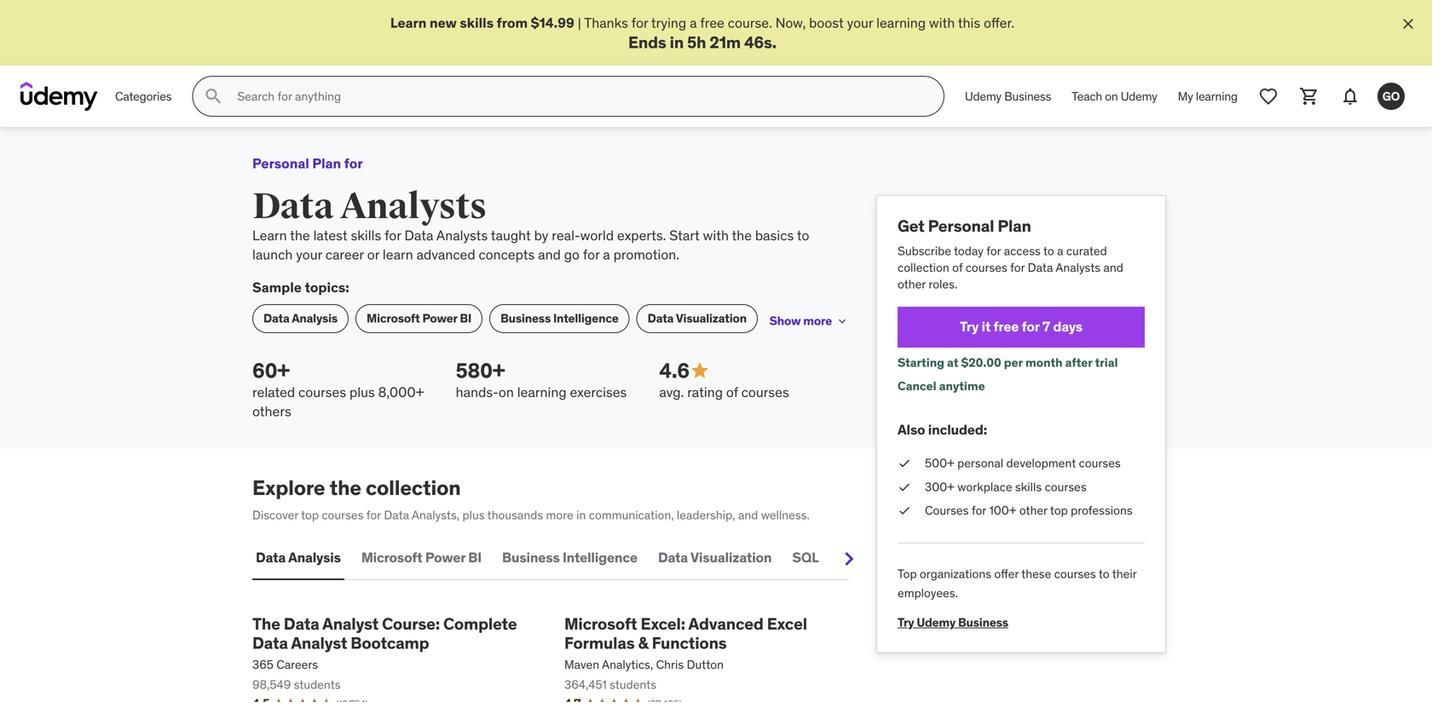 Task type: vqa. For each thing, say whether or not it's contained in the screenshot.
'Language' 'dropdown button' at the left top
no



Task type: describe. For each thing, give the bounding box(es) containing it.
show more button
[[770, 304, 849, 338]]

for up data analysts
[[344, 155, 363, 172]]

data analysis link
[[252, 304, 349, 333]]

these
[[1021, 566, 1051, 582]]

analysts up learn
[[340, 185, 487, 229]]

learning inside 580+ hands-on learning exercises
[[517, 384, 567, 401]]

show
[[770, 313, 801, 329]]

try udemy business
[[898, 615, 1008, 631]]

communication,
[[589, 508, 674, 523]]

today
[[954, 243, 984, 259]]

subscribe
[[898, 243, 951, 259]]

for inside explore the collection discover top courses for data analysts, plus thousands more in communication, leadership, and wellness.
[[366, 508, 381, 523]]

learn new skills from $14.99 | thanks for trying a free course. now, boost your learning with this offer. ends in 5h 21m 46s .
[[390, 14, 1015, 52]]

boost
[[809, 14, 844, 32]]

teach on udemy link
[[1062, 76, 1168, 117]]

the
[[252, 614, 280, 634]]

bi for microsoft power bi button at bottom
[[468, 549, 482, 567]]

for left '100+'
[[972, 503, 986, 518]]

other inside get personal plan subscribe today for access to a curated collection of courses for data analysts and other roles.
[[898, 277, 926, 292]]

submit search image
[[203, 86, 224, 107]]

analysts inside get personal plan subscribe today for access to a curated collection of courses for data analysts and other roles.
[[1056, 260, 1101, 275]]

shopping cart with 0 items image
[[1299, 86, 1320, 107]]

top for collection
[[301, 508, 319, 523]]

categories button
[[105, 76, 182, 117]]

students inside microsoft excel: advanced excel formulas & functions maven analytics, chris dutton 364,451 students
[[610, 677, 657, 693]]

also
[[898, 421, 925, 439]]

avg. rating of courses
[[659, 384, 789, 401]]

discover
[[252, 508, 298, 523]]

courses inside get personal plan subscribe today for access to a curated collection of courses for data analysts and other roles.
[[966, 260, 1007, 275]]

medium image
[[690, 361, 710, 381]]

xsmall image for 500+
[[898, 455, 911, 472]]

real-
[[552, 227, 580, 244]]

power for microsoft power bi button at bottom
[[425, 549, 465, 567]]

7
[[1043, 318, 1050, 336]]

others
[[252, 403, 291, 420]]

business intelligence button
[[499, 538, 641, 579]]

complete
[[443, 614, 517, 634]]

a inside learn the latest skills for data analysts taught by real-world experts. start with the basics to launch your career or learn advanced concepts and go for a promotion.
[[603, 246, 610, 263]]

learn for career
[[252, 227, 287, 244]]

thousands
[[487, 508, 543, 523]]

try for try udemy business
[[898, 615, 914, 631]]

xsmall image for courses
[[898, 502, 911, 519]]

$20.00
[[961, 355, 1001, 370]]

advanced
[[417, 246, 475, 263]]

microsoft excel: advanced excel formulas & functions maven analytics, chris dutton 364,451 students
[[564, 614, 807, 693]]

analysis for data analysis link
[[292, 311, 338, 326]]

data down discover
[[256, 549, 286, 567]]

udemy inside try udemy business link
[[917, 615, 956, 631]]

udemy inside udemy business link
[[965, 89, 1002, 104]]

data analysis for data analysis link
[[263, 311, 338, 326]]

&
[[638, 633, 648, 654]]

my learning link
[[1168, 76, 1248, 117]]

learning inside learn new skills from $14.99 | thanks for trying a free course. now, boost your learning with this offer. ends in 5h 21m 46s .
[[877, 14, 926, 32]]

data inside explore the collection discover top courses for data analysts, plus thousands more in communication, leadership, and wellness.
[[384, 508, 409, 523]]

go
[[564, 246, 580, 263]]

microsoft for the microsoft power bi link
[[367, 311, 420, 326]]

in inside learn new skills from $14.99 | thanks for trying a free course. now, boost your learning with this offer. ends in 5h 21m 46s .
[[670, 32, 684, 52]]

microsoft power bi link
[[356, 304, 483, 333]]

xsmall image for 300+
[[898, 479, 911, 496]]

launch
[[252, 246, 293, 263]]

364,451
[[564, 677, 607, 693]]

course.
[[728, 14, 772, 32]]

skills for learn new skills from $14.99 | thanks for trying a free course. now, boost your learning with this offer. ends in 5h 21m 46s .
[[460, 14, 494, 32]]

data analysis button
[[252, 538, 344, 579]]

also included:
[[898, 421, 987, 439]]

rating
[[687, 384, 723, 401]]

teach
[[1072, 89, 1102, 104]]

anytime
[[939, 378, 985, 394]]

analyst up "careers"
[[291, 633, 347, 654]]

the for collection
[[330, 475, 361, 501]]

try udemy business link
[[898, 603, 1008, 631]]

show more
[[770, 313, 832, 329]]

excel:
[[641, 614, 685, 634]]

after
[[1065, 355, 1093, 370]]

0 horizontal spatial personal
[[252, 155, 309, 172]]

data up 4.6 at the left bottom of the page
[[648, 311, 674, 326]]

sql button
[[789, 538, 822, 579]]

power for the microsoft power bi link
[[422, 311, 457, 326]]

sample topics:
[[252, 279, 349, 296]]

2 horizontal spatial the
[[732, 227, 752, 244]]

analysts,
[[412, 508, 460, 523]]

microsoft inside microsoft excel: advanced excel formulas & functions maven analytics, chris dutton 364,451 students
[[564, 614, 637, 634]]

365
[[252, 657, 274, 673]]

business up 580+ hands-on learning exercises
[[501, 311, 551, 326]]

courses right rating
[[741, 384, 789, 401]]

.
[[772, 32, 777, 52]]

data visualization button
[[655, 538, 775, 579]]

go link
[[1371, 76, 1412, 117]]

taught
[[491, 227, 531, 244]]

microsoft for microsoft power bi button at bottom
[[361, 549, 422, 567]]

to inside learn the latest skills for data analysts taught by real-world experts. start with the basics to launch your career or learn advanced concepts and go for a promotion.
[[797, 227, 809, 244]]

udemy business link
[[955, 76, 1062, 117]]

to inside top organizations offer these courses to their employees.
[[1099, 566, 1110, 582]]

employees.
[[898, 586, 958, 601]]

workplace
[[958, 479, 1012, 495]]

starting
[[898, 355, 945, 370]]

offer.
[[984, 14, 1015, 32]]

in inside explore the collection discover top courses for data analysts, plus thousands more in communication, leadership, and wellness.
[[576, 508, 586, 523]]

more inside button
[[803, 313, 832, 329]]

your inside learn the latest skills for data analysts taught by real-world experts. start with the basics to launch your career or learn advanced concepts and go for a promotion.
[[296, 246, 322, 263]]

for right go
[[583, 246, 600, 263]]

learn the latest skills for data analysts taught by real-world experts. start with the basics to launch your career or learn advanced concepts and go for a promotion.
[[252, 227, 809, 263]]

next image
[[835, 545, 863, 573]]

udemy business
[[965, 89, 1051, 104]]

avg.
[[659, 384, 684, 401]]

data right the
[[284, 614, 319, 634]]

and inside get personal plan subscribe today for access to a curated collection of courses for data analysts and other roles.
[[1104, 260, 1124, 275]]

bi for the microsoft power bi link
[[460, 311, 472, 326]]

organizations
[[920, 566, 992, 582]]

ends
[[628, 32, 666, 52]]

8,000+
[[378, 384, 424, 401]]

visualization for data visualization button
[[691, 549, 772, 567]]

for left 7
[[1022, 318, 1040, 336]]

data inside learn the latest skills for data analysts taught by real-world experts. start with the basics to launch your career or learn advanced concepts and go for a promotion.
[[405, 227, 433, 244]]

plus inside 60+ related courses plus 8,000+ others
[[350, 384, 375, 401]]

analysis for data analysis button
[[288, 549, 341, 567]]

cancel
[[898, 378, 937, 394]]

top for 100+
[[1050, 503, 1068, 518]]

from
[[497, 14, 528, 32]]

start
[[669, 227, 700, 244]]

12754 reviews element
[[336, 698, 368, 702]]

and inside explore the collection discover top courses for data analysts, plus thousands more in communication, leadership, and wellness.
[[738, 508, 758, 523]]

wishlist image
[[1258, 86, 1279, 107]]

analyst left course:
[[322, 614, 379, 634]]

the data analyst course: complete data analyst bootcamp link
[[252, 614, 537, 654]]

month
[[1026, 355, 1063, 370]]

my learning
[[1178, 89, 1238, 104]]

more inside explore the collection discover top courses for data analysts, plus thousands more in communication, leadership, and wellness.
[[546, 508, 574, 523]]

learn for ends
[[390, 14, 427, 32]]

with inside learn new skills from $14.99 | thanks for trying a free course. now, boost your learning with this offer. ends in 5h 21m 46s .
[[929, 14, 955, 32]]

intelligence for business intelligence link
[[553, 311, 619, 326]]

professions
[[1071, 503, 1133, 518]]

it
[[982, 318, 991, 336]]

60+
[[252, 358, 290, 383]]

skills for 300+ workplace skills courses
[[1015, 479, 1042, 495]]

excel inside button
[[839, 549, 873, 567]]

data analysts
[[252, 185, 487, 229]]

business intelligence for business intelligence button
[[502, 549, 638, 567]]

tab navigation element
[[252, 538, 877, 580]]

collection inside get personal plan subscribe today for access to a curated collection of courses for data analysts and other roles.
[[898, 260, 950, 275]]

data down the sample
[[263, 311, 289, 326]]

free inside try it free for 7 days link
[[994, 318, 1019, 336]]

try it free for 7 days
[[960, 318, 1083, 336]]

starting at $20.00 per month after trial cancel anytime
[[898, 355, 1118, 394]]

thanks
[[584, 14, 628, 32]]

udemy image
[[20, 82, 98, 111]]



Task type: locate. For each thing, give the bounding box(es) containing it.
87405 reviews element
[[647, 698, 682, 702]]

a right trying
[[690, 14, 697, 32]]

and
[[538, 246, 561, 263], [1104, 260, 1124, 275], [738, 508, 758, 523]]

to left their
[[1099, 566, 1110, 582]]

wellness.
[[761, 508, 810, 523]]

0 vertical spatial other
[[898, 277, 926, 292]]

data up learn
[[405, 227, 433, 244]]

for
[[632, 14, 648, 32], [344, 155, 363, 172], [385, 227, 401, 244], [987, 243, 1001, 259], [583, 246, 600, 263], [1010, 260, 1025, 275], [1022, 318, 1040, 336], [972, 503, 986, 518], [366, 508, 381, 523]]

1 vertical spatial business intelligence
[[502, 549, 638, 567]]

students
[[294, 677, 341, 693], [610, 677, 657, 693]]

the left 'basics'
[[732, 227, 752, 244]]

exercises
[[570, 384, 627, 401]]

microsoft power bi for microsoft power bi button at bottom
[[361, 549, 482, 567]]

1 horizontal spatial learning
[[877, 14, 926, 32]]

2 students from the left
[[610, 677, 657, 693]]

top organizations offer these courses to their employees.
[[898, 566, 1137, 601]]

$14.99
[[531, 14, 574, 32]]

0 horizontal spatial skills
[[351, 227, 381, 244]]

your down latest
[[296, 246, 322, 263]]

data analysis inside button
[[256, 549, 341, 567]]

data visualization up medium icon
[[648, 311, 747, 326]]

1 horizontal spatial other
[[1019, 503, 1048, 518]]

top left the professions
[[1050, 503, 1068, 518]]

your right boost
[[847, 14, 873, 32]]

xsmall image
[[835, 314, 849, 328], [898, 455, 911, 472], [898, 479, 911, 496], [898, 502, 911, 519]]

xsmall image inside show more button
[[835, 314, 849, 328]]

0 horizontal spatial more
[[546, 508, 574, 523]]

bi up complete
[[468, 549, 482, 567]]

intelligence down communication,
[[563, 549, 638, 567]]

on inside 580+ hands-on learning exercises
[[499, 384, 514, 401]]

1 horizontal spatial your
[[847, 14, 873, 32]]

more right show
[[803, 313, 832, 329]]

get
[[898, 216, 925, 236]]

intelligence
[[553, 311, 619, 326], [563, 549, 638, 567]]

skills inside learn the latest skills for data analysts taught by real-world experts. start with the basics to launch your career or learn advanced concepts and go for a promotion.
[[351, 227, 381, 244]]

courses inside explore the collection discover top courses for data analysts, plus thousands more in communication, leadership, and wellness.
[[322, 508, 364, 523]]

0 horizontal spatial collection
[[366, 475, 461, 501]]

learning inside my learning link
[[1196, 89, 1238, 104]]

0 vertical spatial visualization
[[676, 311, 747, 326]]

data inside get personal plan subscribe today for access to a curated collection of courses for data analysts and other roles.
[[1028, 260, 1053, 275]]

offer
[[994, 566, 1019, 582]]

data down leadership,
[[658, 549, 688, 567]]

learn inside learn the latest skills for data analysts taught by real-world experts. start with the basics to launch your career or learn advanced concepts and go for a promotion.
[[252, 227, 287, 244]]

udemy left my
[[1121, 89, 1158, 104]]

learn
[[383, 246, 413, 263]]

go
[[1383, 88, 1400, 104]]

0 vertical spatial excel
[[839, 549, 873, 567]]

xsmall image down also at the bottom
[[898, 455, 911, 472]]

other left roles.
[[898, 277, 926, 292]]

analytics,
[[602, 657, 653, 673]]

sample
[[252, 279, 302, 296]]

1 vertical spatial of
[[726, 384, 738, 401]]

free inside learn new skills from $14.99 | thanks for trying a free course. now, boost your learning with this offer. ends in 5h 21m 46s .
[[700, 14, 725, 32]]

days
[[1053, 318, 1083, 336]]

try left it
[[960, 318, 979, 336]]

business left teach
[[1004, 89, 1051, 104]]

bi inside button
[[468, 549, 482, 567]]

visualization down leadership,
[[691, 549, 772, 567]]

0 vertical spatial learn
[[390, 14, 427, 32]]

collection up analysts,
[[366, 475, 461, 501]]

microsoft down learn
[[367, 311, 420, 326]]

personal
[[957, 456, 1004, 471]]

try down employees.
[[898, 615, 914, 631]]

trial
[[1095, 355, 1118, 370]]

data visualization down leadership,
[[658, 549, 772, 567]]

1 vertical spatial on
[[499, 384, 514, 401]]

power down advanced
[[422, 311, 457, 326]]

1 horizontal spatial plan
[[998, 216, 1031, 236]]

1 horizontal spatial udemy
[[965, 89, 1002, 104]]

notifications image
[[1340, 86, 1361, 107]]

1 vertical spatial other
[[1019, 503, 1048, 518]]

skills inside learn new skills from $14.99 | thanks for trying a free course. now, boost your learning with this offer. ends in 5h 21m 46s .
[[460, 14, 494, 32]]

by
[[534, 227, 549, 244]]

0 vertical spatial in
[[670, 32, 684, 52]]

plus inside explore the collection discover top courses for data analysts, plus thousands more in communication, leadership, and wellness.
[[462, 508, 485, 523]]

courses right these
[[1054, 566, 1096, 582]]

4.6
[[659, 358, 690, 383]]

and left wellness.
[[738, 508, 758, 523]]

development
[[1006, 456, 1076, 471]]

0 vertical spatial free
[[700, 14, 725, 32]]

plus
[[350, 384, 375, 401], [462, 508, 485, 523]]

try for try it free for 7 days
[[960, 318, 979, 336]]

concepts
[[479, 246, 535, 263]]

0 horizontal spatial plus
[[350, 384, 375, 401]]

of down today
[[952, 260, 963, 275]]

curated
[[1066, 243, 1107, 259]]

0 horizontal spatial a
[[603, 246, 610, 263]]

1 horizontal spatial plus
[[462, 508, 485, 523]]

0 horizontal spatial with
[[703, 227, 729, 244]]

0 vertical spatial intelligence
[[553, 311, 619, 326]]

skills up or
[[351, 227, 381, 244]]

microsoft excel: advanced excel formulas & functions link
[[564, 614, 849, 654]]

data down personal plan for
[[252, 185, 334, 229]]

or
[[367, 246, 379, 263]]

1 vertical spatial skills
[[351, 227, 381, 244]]

learn inside learn new skills from $14.99 | thanks for trying a free course. now, boost your learning with this offer. ends in 5h 21m 46s .
[[390, 14, 427, 32]]

0 horizontal spatial in
[[576, 508, 586, 523]]

1 vertical spatial bi
[[468, 549, 482, 567]]

0 horizontal spatial excel
[[767, 614, 807, 634]]

1 horizontal spatial try
[[960, 318, 979, 336]]

0 horizontal spatial top
[[301, 508, 319, 523]]

plan up data analysts
[[312, 155, 341, 172]]

functions
[[652, 633, 727, 654]]

career
[[325, 246, 364, 263]]

1 vertical spatial intelligence
[[563, 549, 638, 567]]

for up learn
[[385, 227, 401, 244]]

2 horizontal spatial udemy
[[1121, 89, 1158, 104]]

learning left this
[[877, 14, 926, 32]]

plan inside get personal plan subscribe today for access to a curated collection of courses for data analysts and other roles.
[[998, 216, 1031, 236]]

1 horizontal spatial a
[[690, 14, 697, 32]]

visualization inside button
[[691, 549, 772, 567]]

1 vertical spatial microsoft power bi
[[361, 549, 482, 567]]

business down the thousands
[[502, 549, 560, 567]]

1 students from the left
[[294, 677, 341, 693]]

excel button
[[836, 538, 877, 579]]

1 horizontal spatial students
[[610, 677, 657, 693]]

maven
[[564, 657, 599, 673]]

intelligence for business intelligence button
[[563, 549, 638, 567]]

analyst
[[322, 614, 379, 634], [291, 633, 347, 654]]

1 horizontal spatial collection
[[898, 260, 950, 275]]

2 horizontal spatial learning
[[1196, 89, 1238, 104]]

0 vertical spatial skills
[[460, 14, 494, 32]]

excel inside microsoft excel: advanced excel formulas & functions maven analytics, chris dutton 364,451 students
[[767, 614, 807, 634]]

in down trying
[[670, 32, 684, 52]]

business intelligence link
[[489, 304, 630, 333]]

1 horizontal spatial to
[[1043, 243, 1054, 259]]

1 vertical spatial more
[[546, 508, 574, 523]]

0 horizontal spatial students
[[294, 677, 341, 693]]

intelligence down go
[[553, 311, 619, 326]]

courses inside 60+ related courses plus 8,000+ others
[[298, 384, 346, 401]]

0 vertical spatial microsoft power bi
[[367, 311, 472, 326]]

courses down today
[[966, 260, 1007, 275]]

1 vertical spatial power
[[425, 549, 465, 567]]

microsoft power bi down learn
[[367, 311, 472, 326]]

0 vertical spatial on
[[1105, 89, 1118, 104]]

business intelligence up 580+ hands-on learning exercises
[[501, 311, 619, 326]]

and inside learn the latest skills for data analysts taught by real-world experts. start with the basics to launch your career or learn advanced concepts and go for a promotion.
[[538, 246, 561, 263]]

top right discover
[[301, 508, 319, 523]]

get personal plan subscribe today for access to a curated collection of courses for data analysts and other roles.
[[898, 216, 1124, 292]]

visualization for data visualization link
[[676, 311, 747, 326]]

microsoft down analysts,
[[361, 549, 422, 567]]

0 vertical spatial learning
[[877, 14, 926, 32]]

courses right related
[[298, 384, 346, 401]]

with inside learn the latest skills for data analysts taught by real-world experts. start with the basics to launch your career or learn advanced concepts and go for a promotion.
[[703, 227, 729, 244]]

of right rating
[[726, 384, 738, 401]]

of inside get personal plan subscribe today for access to a curated collection of courses for data analysts and other roles.
[[952, 260, 963, 275]]

excel right sql at the right of the page
[[839, 549, 873, 567]]

world
[[580, 227, 614, 244]]

1 horizontal spatial in
[[670, 32, 684, 52]]

a left 'curated'
[[1057, 243, 1064, 259]]

bootcamp
[[351, 633, 429, 654]]

plan up access
[[998, 216, 1031, 236]]

the for latest
[[290, 227, 310, 244]]

data analysis down discover
[[256, 549, 341, 567]]

1 vertical spatial your
[[296, 246, 322, 263]]

a down world
[[603, 246, 610, 263]]

analysis down topics:
[[292, 311, 338, 326]]

business down top organizations offer these courses to their employees.
[[958, 615, 1008, 631]]

free up 5h 21m 46s
[[700, 14, 725, 32]]

udemy down employees.
[[917, 615, 956, 631]]

for down access
[[1010, 260, 1025, 275]]

your inside learn new skills from $14.99 | thanks for trying a free course. now, boost your learning with this offer. ends in 5h 21m 46s .
[[847, 14, 873, 32]]

1 vertical spatial excel
[[767, 614, 807, 634]]

0 vertical spatial power
[[422, 311, 457, 326]]

data visualization link
[[637, 304, 758, 333]]

plan
[[312, 155, 341, 172], [998, 216, 1031, 236]]

for left analysts,
[[366, 508, 381, 523]]

udemy inside teach on udemy link
[[1121, 89, 1158, 104]]

explore the collection discover top courses for data analysts, plus thousands more in communication, leadership, and wellness.
[[252, 475, 810, 523]]

business intelligence down the thousands
[[502, 549, 638, 567]]

0 vertical spatial plan
[[312, 155, 341, 172]]

latest
[[313, 227, 347, 244]]

1 vertical spatial learn
[[252, 227, 287, 244]]

1 horizontal spatial excel
[[839, 549, 873, 567]]

0 horizontal spatial other
[[898, 277, 926, 292]]

business intelligence inside button
[[502, 549, 638, 567]]

analysts down 'curated'
[[1056, 260, 1101, 275]]

courses up the professions
[[1079, 456, 1121, 471]]

personal plan for
[[252, 155, 363, 172]]

on right teach
[[1105, 89, 1118, 104]]

data up 365
[[252, 633, 288, 654]]

0 vertical spatial personal
[[252, 155, 309, 172]]

analysts up advanced
[[436, 227, 488, 244]]

my
[[1178, 89, 1193, 104]]

in up business intelligence button
[[576, 508, 586, 523]]

5h 21m 46s
[[687, 32, 772, 52]]

skills right new
[[460, 14, 494, 32]]

0 horizontal spatial to
[[797, 227, 809, 244]]

courses down development
[[1045, 479, 1087, 495]]

0 horizontal spatial and
[[538, 246, 561, 263]]

power inside button
[[425, 549, 465, 567]]

analysis down discover
[[288, 549, 341, 567]]

top inside explore the collection discover top courses for data analysts, plus thousands more in communication, leadership, and wellness.
[[301, 508, 319, 523]]

learn up launch
[[252, 227, 287, 244]]

now,
[[776, 14, 806, 32]]

0 vertical spatial microsoft
[[367, 311, 420, 326]]

other right '100+'
[[1019, 503, 1048, 518]]

and down by at left top
[[538, 246, 561, 263]]

1 vertical spatial analysis
[[288, 549, 341, 567]]

free right it
[[994, 318, 1019, 336]]

analysis
[[292, 311, 338, 326], [288, 549, 341, 567]]

1 vertical spatial collection
[[366, 475, 461, 501]]

students down "careers"
[[294, 677, 341, 693]]

excel right advanced
[[767, 614, 807, 634]]

1 horizontal spatial skills
[[460, 14, 494, 32]]

1 horizontal spatial the
[[330, 475, 361, 501]]

course:
[[382, 614, 440, 634]]

microsoft up maven
[[564, 614, 637, 634]]

promotion.
[[613, 246, 680, 263]]

students inside the "the data analyst course: complete data analyst bootcamp 365 careers 98,549 students"
[[294, 677, 341, 693]]

data analysis
[[263, 311, 338, 326], [256, 549, 341, 567]]

100+
[[989, 503, 1017, 518]]

to right access
[[1043, 243, 1054, 259]]

more up tab navigation element
[[546, 508, 574, 523]]

0 horizontal spatial plan
[[312, 155, 341, 172]]

1 vertical spatial personal
[[928, 216, 994, 236]]

1 vertical spatial data analysis
[[256, 549, 341, 567]]

0 vertical spatial analysis
[[292, 311, 338, 326]]

0 horizontal spatial your
[[296, 246, 322, 263]]

personal inside get personal plan subscribe today for access to a curated collection of courses for data analysts and other roles.
[[928, 216, 994, 236]]

0 vertical spatial of
[[952, 260, 963, 275]]

300+ workplace skills courses
[[925, 479, 1087, 495]]

2 horizontal spatial a
[[1057, 243, 1064, 259]]

collection inside explore the collection discover top courses for data analysts, plus thousands more in communication, leadership, and wellness.
[[366, 475, 461, 501]]

advanced
[[688, 614, 764, 634]]

1 horizontal spatial of
[[952, 260, 963, 275]]

1 vertical spatial plus
[[462, 508, 485, 523]]

analysts inside learn the latest skills for data analysts taught by real-world experts. start with the basics to launch your career or learn advanced concepts and go for a promotion.
[[436, 227, 488, 244]]

on
[[1105, 89, 1118, 104], [499, 384, 514, 401]]

microsoft power bi inside button
[[361, 549, 482, 567]]

analysis inside button
[[288, 549, 341, 567]]

with left this
[[929, 14, 955, 32]]

for right today
[[987, 243, 1001, 259]]

with right start
[[703, 227, 729, 244]]

the inside explore the collection discover top courses for data analysts, plus thousands more in communication, leadership, and wellness.
[[330, 475, 361, 501]]

sql
[[792, 549, 819, 567]]

included:
[[928, 421, 987, 439]]

leadership,
[[677, 508, 735, 523]]

0 horizontal spatial of
[[726, 384, 738, 401]]

1 horizontal spatial on
[[1105, 89, 1118, 104]]

0 horizontal spatial learn
[[252, 227, 287, 244]]

the
[[290, 227, 310, 244], [732, 227, 752, 244], [330, 475, 361, 501]]

0 horizontal spatial learning
[[517, 384, 567, 401]]

for inside learn new skills from $14.99 | thanks for trying a free course. now, boost your learning with this offer. ends in 5h 21m 46s .
[[632, 14, 648, 32]]

personal
[[252, 155, 309, 172], [928, 216, 994, 236]]

intelligence inside button
[[563, 549, 638, 567]]

hands-
[[456, 384, 499, 401]]

business inside button
[[502, 549, 560, 567]]

the left latest
[[290, 227, 310, 244]]

1 vertical spatial microsoft
[[361, 549, 422, 567]]

1 horizontal spatial more
[[803, 313, 832, 329]]

in
[[670, 32, 684, 52], [576, 508, 586, 523]]

power down analysts,
[[425, 549, 465, 567]]

courses
[[925, 503, 969, 518]]

data down access
[[1028, 260, 1053, 275]]

data visualization for data visualization button
[[658, 549, 772, 567]]

1 vertical spatial with
[[703, 227, 729, 244]]

learning right my
[[1196, 89, 1238, 104]]

skills
[[460, 14, 494, 32], [351, 227, 381, 244], [1015, 479, 1042, 495]]

1 vertical spatial plan
[[998, 216, 1031, 236]]

2 vertical spatial learning
[[517, 384, 567, 401]]

2 horizontal spatial to
[[1099, 566, 1110, 582]]

0 horizontal spatial free
[[700, 14, 725, 32]]

related
[[252, 384, 295, 401]]

a
[[690, 14, 697, 32], [1057, 243, 1064, 259], [603, 246, 610, 263]]

free
[[700, 14, 725, 32], [994, 318, 1019, 336]]

data left analysts,
[[384, 508, 409, 523]]

0 horizontal spatial try
[[898, 615, 914, 631]]

trying
[[651, 14, 686, 32]]

1 horizontal spatial top
[[1050, 503, 1068, 518]]

courses down explore
[[322, 508, 364, 523]]

1 horizontal spatial and
[[738, 508, 758, 523]]

2 horizontal spatial and
[[1104, 260, 1124, 275]]

learning left exercises
[[517, 384, 567, 401]]

data analysis for data analysis button
[[256, 549, 341, 567]]

1 vertical spatial visualization
[[691, 549, 772, 567]]

microsoft inside microsoft power bi button
[[361, 549, 422, 567]]

at
[[947, 355, 959, 370]]

1 horizontal spatial personal
[[928, 216, 994, 236]]

data visualization inside button
[[658, 549, 772, 567]]

on down the 580+
[[499, 384, 514, 401]]

0 vertical spatial plus
[[350, 384, 375, 401]]

0 vertical spatial with
[[929, 14, 955, 32]]

per
[[1004, 355, 1023, 370]]

business intelligence for business intelligence link
[[501, 311, 619, 326]]

access
[[1004, 243, 1041, 259]]

to inside get personal plan subscribe today for access to a curated collection of courses for data analysts and other roles.
[[1043, 243, 1054, 259]]

1 horizontal spatial with
[[929, 14, 955, 32]]

plus right analysts,
[[462, 508, 485, 523]]

microsoft
[[367, 311, 420, 326], [361, 549, 422, 567], [564, 614, 637, 634]]

1 horizontal spatial free
[[994, 318, 1019, 336]]

data visualization for data visualization link
[[648, 311, 747, 326]]

1 vertical spatial free
[[994, 318, 1019, 336]]

xsmall image left courses
[[898, 502, 911, 519]]

experts.
[[617, 227, 666, 244]]

business
[[1004, 89, 1051, 104], [501, 311, 551, 326], [502, 549, 560, 567], [958, 615, 1008, 631]]

courses inside top organizations offer these courses to their employees.
[[1054, 566, 1096, 582]]

this
[[958, 14, 981, 32]]

0 vertical spatial bi
[[460, 311, 472, 326]]

and down 'curated'
[[1104, 260, 1124, 275]]

0 vertical spatial try
[[960, 318, 979, 336]]

500+
[[925, 456, 955, 471]]

xsmall image left 300+
[[898, 479, 911, 496]]

students down analytics,
[[610, 677, 657, 693]]

more
[[803, 313, 832, 329], [546, 508, 574, 523]]

close image
[[1400, 15, 1417, 32]]

98,549
[[252, 677, 291, 693]]

courses for 100+ other top professions
[[925, 503, 1133, 518]]

a inside learn new skills from $14.99 | thanks for trying a free course. now, boost your learning with this offer. ends in 5h 21m 46s .
[[690, 14, 697, 32]]

excel
[[839, 549, 873, 567], [767, 614, 807, 634]]

2 vertical spatial skills
[[1015, 479, 1042, 495]]

skills up courses for 100+ other top professions at bottom
[[1015, 479, 1042, 495]]

visualization up medium icon
[[676, 311, 747, 326]]

to right 'basics'
[[797, 227, 809, 244]]

microsoft power bi for the microsoft power bi link
[[367, 311, 472, 326]]

to
[[797, 227, 809, 244], [1043, 243, 1054, 259], [1099, 566, 1110, 582]]

0 horizontal spatial the
[[290, 227, 310, 244]]

0 vertical spatial data visualization
[[648, 311, 747, 326]]

explore
[[252, 475, 325, 501]]

0 horizontal spatial on
[[499, 384, 514, 401]]

Search for anything text field
[[234, 82, 923, 111]]

1 vertical spatial learning
[[1196, 89, 1238, 104]]

new
[[430, 14, 457, 32]]

a inside get personal plan subscribe today for access to a curated collection of courses for data analysts and other roles.
[[1057, 243, 1064, 259]]



